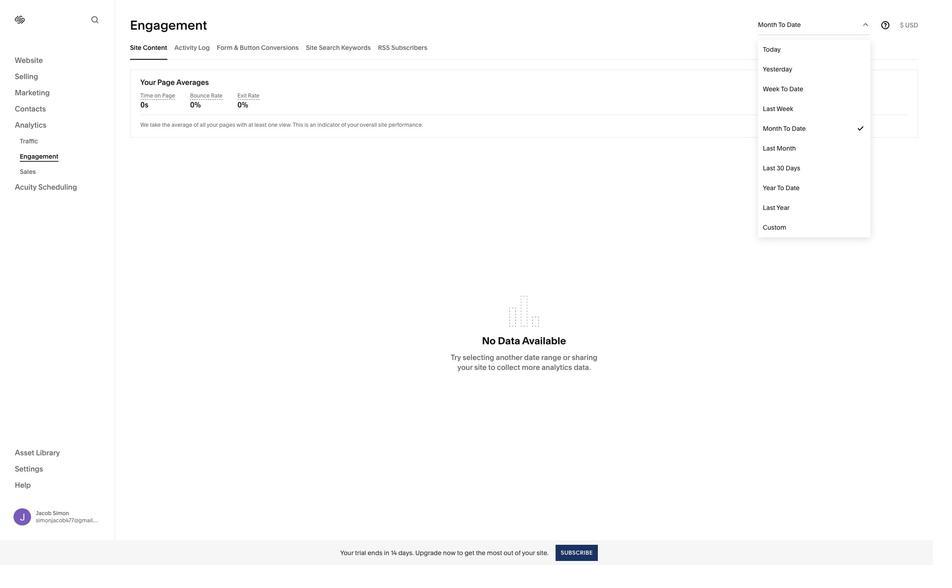Task type: vqa. For each thing, say whether or not it's contained in the screenshot.
the All Feeds
no



Task type: describe. For each thing, give the bounding box(es) containing it.
month inside button
[[758, 21, 777, 29]]

0% for bounce rate 0%
[[190, 100, 201, 109]]

$
[[900, 21, 904, 29]]

collect
[[497, 363, 520, 372]]

selecting
[[463, 353, 494, 362]]

30
[[777, 164, 784, 172]]

acuity scheduling
[[15, 183, 77, 192]]

last for last month
[[763, 144, 775, 153]]

14
[[391, 549, 397, 557]]

rate for exit rate 0%
[[248, 92, 259, 99]]

1 horizontal spatial year
[[777, 204, 790, 212]]

site for site search keywords
[[306, 43, 317, 52]]

rss subscribers
[[378, 43, 427, 52]]

scheduling
[[38, 183, 77, 192]]

time on page 0s
[[140, 92, 175, 109]]

ends
[[368, 549, 382, 557]]

activity log
[[174, 43, 210, 52]]

month to date inside button
[[758, 21, 801, 29]]

this
[[293, 121, 303, 128]]

last year
[[763, 204, 790, 212]]

to up last month
[[783, 125, 790, 133]]

date inside button
[[787, 21, 801, 29]]

one
[[268, 121, 278, 128]]

we
[[140, 121, 149, 128]]

engagement link
[[20, 149, 105, 164]]

&
[[234, 43, 238, 52]]

performance.
[[389, 121, 423, 128]]

today
[[763, 45, 781, 54]]

subscribe button
[[556, 545, 598, 561]]

2 vertical spatial month
[[777, 144, 796, 153]]

activity log button
[[174, 35, 210, 60]]

acuity
[[15, 183, 37, 192]]

selling link
[[15, 72, 100, 82]]

indicator
[[317, 121, 340, 128]]

traffic
[[20, 137, 38, 145]]

simonjacob477@gmail.com
[[36, 517, 105, 524]]

time
[[140, 92, 153, 99]]

days.
[[398, 549, 414, 557]]

contacts
[[15, 104, 46, 113]]

is
[[304, 121, 309, 128]]

subscribers
[[391, 43, 427, 52]]

site content button
[[130, 35, 167, 60]]

custom
[[763, 224, 786, 232]]

selling
[[15, 72, 38, 81]]

form
[[217, 43, 233, 52]]

usd
[[905, 21, 918, 29]]

exit
[[237, 92, 247, 99]]

we take the average of all your pages with at least one view. this is an indicator of your overall site performance.
[[140, 121, 423, 128]]

website link
[[15, 55, 100, 66]]

site search keywords
[[306, 43, 371, 52]]

asset
[[15, 448, 34, 457]]

out
[[504, 549, 513, 557]]

in
[[384, 549, 389, 557]]

1 horizontal spatial of
[[341, 121, 346, 128]]

last week
[[763, 105, 793, 113]]

1 vertical spatial month to date
[[763, 125, 806, 133]]

your right all
[[207, 121, 218, 128]]

bounce
[[190, 92, 210, 99]]

to inside button
[[778, 21, 785, 29]]

0% for exit rate 0%
[[237, 100, 248, 109]]

site for site content
[[130, 43, 141, 52]]

rate for bounce rate 0%
[[211, 92, 223, 99]]

analytics link
[[15, 120, 100, 131]]

no
[[482, 335, 496, 347]]

more
[[522, 363, 540, 372]]

0s
[[140, 100, 148, 109]]

yesterday
[[763, 65, 792, 73]]

site.
[[537, 549, 549, 557]]

content
[[143, 43, 167, 52]]

year to date
[[763, 184, 800, 192]]

search
[[319, 43, 340, 52]]

bounce rate 0%
[[190, 92, 223, 109]]

0 vertical spatial year
[[763, 184, 776, 192]]

at
[[248, 121, 253, 128]]

asset library link
[[15, 448, 100, 459]]

analytics
[[542, 363, 572, 372]]

range
[[541, 353, 561, 362]]

log
[[198, 43, 210, 52]]

exit rate 0%
[[237, 92, 259, 109]]

form & button conversions button
[[217, 35, 299, 60]]

data.
[[574, 363, 591, 372]]

page inside time on page 0s
[[162, 92, 175, 99]]

0 horizontal spatial engagement
[[20, 153, 58, 161]]

activity
[[174, 43, 197, 52]]

date
[[524, 353, 540, 362]]

site search keywords button
[[306, 35, 371, 60]]

overall
[[360, 121, 377, 128]]

site inside "try selecting another date range or sharing your site to collect more analytics data."
[[474, 363, 487, 372]]

site content
[[130, 43, 167, 52]]

upgrade
[[415, 549, 442, 557]]



Task type: locate. For each thing, give the bounding box(es) containing it.
0 vertical spatial the
[[162, 121, 170, 128]]

1 horizontal spatial the
[[476, 549, 486, 557]]

year
[[763, 184, 776, 192], [777, 204, 790, 212]]

analytics
[[15, 121, 46, 130]]

traffic link
[[20, 134, 105, 149]]

page
[[157, 78, 175, 87], [162, 92, 175, 99]]

your trial ends in 14 days. upgrade now to get the most out of your site.
[[340, 549, 549, 557]]

engagement down the traffic
[[20, 153, 58, 161]]

0 vertical spatial to
[[488, 363, 495, 372]]

sharing
[[572, 353, 597, 362]]

to left get on the bottom
[[457, 549, 463, 557]]

site inside button
[[130, 43, 141, 52]]

1 horizontal spatial rate
[[248, 92, 259, 99]]

month down last week
[[763, 125, 782, 133]]

all
[[200, 121, 206, 128]]

0 horizontal spatial year
[[763, 184, 776, 192]]

1 site from the left
[[130, 43, 141, 52]]

last for last 30 days
[[763, 164, 775, 172]]

sales
[[20, 168, 36, 176]]

the right take
[[162, 121, 170, 128]]

sales link
[[20, 164, 105, 180]]

settings link
[[15, 464, 100, 475]]

0 horizontal spatial 0%
[[190, 100, 201, 109]]

simon
[[53, 510, 69, 517]]

1 vertical spatial the
[[476, 549, 486, 557]]

year up last year
[[763, 184, 776, 192]]

tab list containing site content
[[130, 35, 918, 60]]

last down week to date
[[763, 105, 775, 113]]

0% inside exit rate 0%
[[237, 100, 248, 109]]

1 vertical spatial to
[[457, 549, 463, 557]]

most
[[487, 549, 502, 557]]

site
[[378, 121, 387, 128], [474, 363, 487, 372]]

rate right exit
[[248, 92, 259, 99]]

last up custom
[[763, 204, 775, 212]]

of right the indicator
[[341, 121, 346, 128]]

week
[[763, 85, 780, 93], [777, 105, 793, 113]]

another
[[496, 353, 522, 362]]

1 vertical spatial site
[[474, 363, 487, 372]]

button
[[240, 43, 260, 52]]

help link
[[15, 480, 31, 490]]

0 horizontal spatial rate
[[211, 92, 223, 99]]

1 vertical spatial week
[[777, 105, 793, 113]]

site left content
[[130, 43, 141, 52]]

last 30 days
[[763, 164, 800, 172]]

1 horizontal spatial 0%
[[237, 100, 248, 109]]

site
[[130, 43, 141, 52], [306, 43, 317, 52]]

your for your trial ends in 14 days. upgrade now to get the most out of your site.
[[340, 549, 353, 557]]

to inside "try selecting another date range or sharing your site to collect more analytics data."
[[488, 363, 495, 372]]

website
[[15, 56, 43, 65]]

1 vertical spatial your
[[340, 549, 353, 557]]

your left the overall
[[347, 121, 359, 128]]

week down yesterday
[[763, 85, 780, 93]]

0 horizontal spatial the
[[162, 121, 170, 128]]

to up the today
[[778, 21, 785, 29]]

2 site from the left
[[306, 43, 317, 52]]

help
[[15, 481, 31, 490]]

engagement up content
[[130, 17, 207, 33]]

3 last from the top
[[763, 164, 775, 172]]

your down try
[[457, 363, 473, 372]]

month up last 30 days
[[777, 144, 796, 153]]

0% down the bounce
[[190, 100, 201, 109]]

last for last year
[[763, 204, 775, 212]]

0%
[[190, 100, 201, 109], [237, 100, 248, 109]]

1 horizontal spatial your
[[340, 549, 353, 557]]

0 vertical spatial week
[[763, 85, 780, 93]]

last for last week
[[763, 105, 775, 113]]

1 vertical spatial engagement
[[20, 153, 58, 161]]

2 horizontal spatial of
[[515, 549, 521, 557]]

your
[[140, 78, 156, 87], [340, 549, 353, 557]]

1 vertical spatial month
[[763, 125, 782, 133]]

last month
[[763, 144, 796, 153]]

form & button conversions
[[217, 43, 299, 52]]

to up last week
[[781, 85, 788, 93]]

page up on
[[157, 78, 175, 87]]

0% inside the bounce rate 0%
[[190, 100, 201, 109]]

0 vertical spatial month to date
[[758, 21, 801, 29]]

1 last from the top
[[763, 105, 775, 113]]

on
[[154, 92, 161, 99]]

1 vertical spatial page
[[162, 92, 175, 99]]

1 horizontal spatial engagement
[[130, 17, 207, 33]]

get
[[465, 549, 474, 557]]

month to date button
[[758, 15, 870, 35]]

month to date up last month
[[763, 125, 806, 133]]

site right the overall
[[378, 121, 387, 128]]

0 horizontal spatial to
[[457, 549, 463, 557]]

the
[[162, 121, 170, 128], [476, 549, 486, 557]]

to down selecting
[[488, 363, 495, 372]]

asset library
[[15, 448, 60, 457]]

available
[[522, 335, 566, 347]]

month to date up the today
[[758, 21, 801, 29]]

0 vertical spatial site
[[378, 121, 387, 128]]

days
[[786, 164, 800, 172]]

jacob
[[36, 510, 51, 517]]

1 vertical spatial year
[[777, 204, 790, 212]]

0 horizontal spatial site
[[378, 121, 387, 128]]

your left trial
[[340, 549, 353, 557]]

view.
[[279, 121, 292, 128]]

acuity scheduling link
[[15, 182, 100, 193]]

your up time
[[140, 78, 156, 87]]

page right on
[[162, 92, 175, 99]]

of left all
[[194, 121, 199, 128]]

library
[[36, 448, 60, 457]]

4 last from the top
[[763, 204, 775, 212]]

2 rate from the left
[[248, 92, 259, 99]]

site inside button
[[306, 43, 317, 52]]

to
[[488, 363, 495, 372], [457, 549, 463, 557]]

week down week to date
[[777, 105, 793, 113]]

rate
[[211, 92, 223, 99], [248, 92, 259, 99]]

month to date
[[758, 21, 801, 29], [763, 125, 806, 133]]

keywords
[[341, 43, 371, 52]]

your inside "try selecting another date range or sharing your site to collect more analytics data."
[[457, 363, 473, 372]]

now
[[443, 549, 456, 557]]

last left 30 at the top right of the page
[[763, 164, 775, 172]]

with
[[236, 121, 247, 128]]

the right get on the bottom
[[476, 549, 486, 557]]

contacts link
[[15, 104, 100, 115]]

data
[[498, 335, 520, 347]]

2 last from the top
[[763, 144, 775, 153]]

0% down exit
[[237, 100, 248, 109]]

0 vertical spatial your
[[140, 78, 156, 87]]

month up the today
[[758, 21, 777, 29]]

last up last 30 days
[[763, 144, 775, 153]]

1 0% from the left
[[190, 100, 201, 109]]

year down year to date on the top right
[[777, 204, 790, 212]]

average
[[172, 121, 192, 128]]

site left search in the left top of the page
[[306, 43, 317, 52]]

settings
[[15, 465, 43, 474]]

0 vertical spatial month
[[758, 21, 777, 29]]

0 horizontal spatial of
[[194, 121, 199, 128]]

subscribe
[[561, 550, 593, 556]]

$ usd
[[900, 21, 918, 29]]

0 horizontal spatial site
[[130, 43, 141, 52]]

your left site.
[[522, 549, 535, 557]]

tab list
[[130, 35, 918, 60]]

1 horizontal spatial site
[[474, 363, 487, 372]]

try selecting another date range or sharing your site to collect more analytics data.
[[451, 353, 597, 372]]

your for your page averages
[[140, 78, 156, 87]]

take
[[150, 121, 161, 128]]

1 horizontal spatial to
[[488, 363, 495, 372]]

rate inside exit rate 0%
[[248, 92, 259, 99]]

averages
[[176, 78, 209, 87]]

rate inside the bounce rate 0%
[[211, 92, 223, 99]]

trial
[[355, 549, 366, 557]]

week to date
[[763, 85, 803, 93]]

0 vertical spatial engagement
[[130, 17, 207, 33]]

0 horizontal spatial your
[[140, 78, 156, 87]]

to
[[778, 21, 785, 29], [781, 85, 788, 93], [783, 125, 790, 133], [777, 184, 784, 192]]

least
[[254, 121, 267, 128]]

2 0% from the left
[[237, 100, 248, 109]]

site down selecting
[[474, 363, 487, 372]]

rss subscribers button
[[378, 35, 427, 60]]

no data available
[[482, 335, 566, 347]]

to down 30 at the top right of the page
[[777, 184, 784, 192]]

1 rate from the left
[[211, 92, 223, 99]]

date
[[787, 21, 801, 29], [789, 85, 803, 93], [792, 125, 806, 133], [786, 184, 800, 192]]

rss
[[378, 43, 390, 52]]

of right 'out'
[[515, 549, 521, 557]]

1 horizontal spatial site
[[306, 43, 317, 52]]

0 vertical spatial page
[[157, 78, 175, 87]]

rate right the bounce
[[211, 92, 223, 99]]

marketing link
[[15, 88, 100, 99]]



